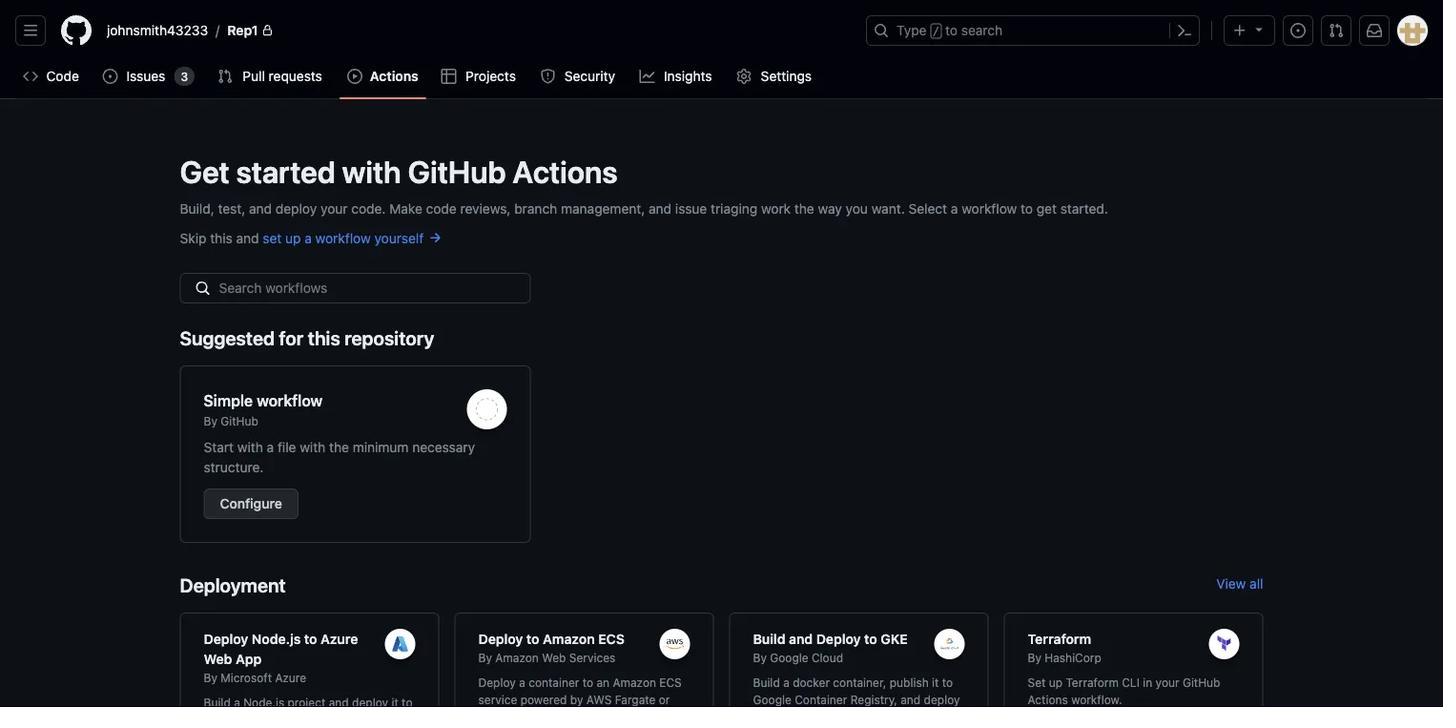 Task type: describe. For each thing, give the bounding box(es) containing it.
yourself
[[375, 230, 424, 246]]

terraform inside set up terraform cli in your github actions workflow.
[[1066, 676, 1119, 689]]

skip this and
[[180, 230, 263, 246]]

suggested
[[180, 327, 275, 349]]

/ for johnsmith43233
[[216, 22, 220, 38]]

/ for type
[[933, 25, 940, 38]]

0 vertical spatial workflow
[[962, 200, 1018, 216]]

1 horizontal spatial with
[[300, 439, 326, 455]]

deploy to amazon ecs logo image
[[666, 639, 684, 650]]

gear image
[[737, 69, 752, 84]]

deploy a container to an amazon ecs service powered by aws fargate o
[[479, 676, 682, 707]]

issue opened image
[[102, 69, 118, 84]]

github for by
[[221, 414, 258, 428]]

view
[[1217, 575, 1247, 591]]

set
[[263, 230, 282, 246]]

pull requests
[[243, 68, 322, 84]]

way
[[818, 200, 842, 216]]

simple workflow by             github
[[204, 392, 323, 428]]

homepage image
[[61, 15, 92, 46]]

up for set
[[285, 230, 301, 246]]

by
[[570, 693, 583, 706]]

deploy for by
[[479, 631, 523, 647]]

deploy for web
[[204, 631, 248, 647]]

registry,
[[851, 693, 898, 706]]

a right select
[[951, 200, 959, 216]]

deployment
[[180, 574, 286, 596]]

ecs inside deploy to amazon ecs by               amazon web services
[[599, 631, 625, 647]]

by inside deploy to amazon ecs by               amazon web services
[[479, 651, 492, 664]]

by inside simple workflow by             github
[[204, 414, 217, 428]]

pull requests link
[[210, 62, 332, 91]]

actions inside set up terraform cli in your github actions workflow.
[[1028, 693, 1069, 706]]

terraform by               hashicorp
[[1028, 631, 1102, 664]]

0 horizontal spatial this
[[210, 230, 233, 246]]

make
[[390, 200, 423, 216]]

notifications image
[[1367, 23, 1383, 38]]

set up a workflow yourself
[[263, 230, 427, 246]]

services
[[570, 651, 616, 664]]

by inside deploy node.js to azure web app by               microsoft azure
[[204, 671, 217, 684]]

aws
[[587, 693, 612, 706]]

container,
[[833, 676, 887, 689]]

gke
[[881, 631, 908, 647]]

requests
[[269, 68, 322, 84]]

container
[[795, 693, 848, 706]]

and left issue
[[649, 200, 672, 216]]

projects link
[[434, 62, 525, 91]]

container
[[529, 676, 580, 689]]

work
[[761, 200, 791, 216]]

powered
[[521, 693, 567, 706]]

your inside set up terraform cli in your github actions workflow.
[[1156, 676, 1180, 689]]

triangle down image
[[1252, 21, 1267, 37]]

reviews,
[[460, 200, 511, 216]]

table image
[[442, 69, 457, 84]]

build a docker container, publish it to google container registry, and deplo
[[753, 676, 961, 707]]

projects
[[466, 68, 516, 84]]

configure link
[[204, 489, 298, 519]]

build and deploy to gke by               google cloud
[[753, 631, 908, 664]]

structure.
[[204, 459, 264, 475]]

the inside start with a file with the minimum necessary structure.
[[329, 439, 349, 455]]

file
[[278, 439, 296, 455]]

code link
[[15, 62, 87, 91]]

actions link
[[340, 62, 426, 91]]

build, test, and deploy your code. make code reviews, branch management, and issue triaging work the way you want. select a workflow to get started.
[[180, 200, 1109, 216]]

necessary
[[412, 439, 475, 455]]

0 vertical spatial the
[[795, 200, 815, 216]]

want.
[[872, 200, 905, 216]]

view all link
[[1217, 558, 1264, 613]]

google inside build and deploy to gke by               google cloud
[[770, 651, 809, 664]]

publish
[[890, 676, 929, 689]]

up for set
[[1049, 676, 1063, 689]]

build for a
[[753, 676, 780, 689]]

type
[[897, 22, 927, 38]]

a inside deploy a container to an amazon ecs service powered by aws fargate o
[[519, 676, 526, 689]]

list containing johnsmith43233 /
[[99, 15, 855, 46]]

suggested for this repository
[[180, 327, 434, 349]]

terraform logo image
[[1216, 636, 1233, 653]]

Search workflows text field
[[180, 273, 531, 303]]

insights link
[[632, 62, 722, 91]]

rep1
[[227, 22, 258, 38]]

1 vertical spatial azure
[[275, 671, 306, 684]]

code.
[[351, 200, 386, 216]]

settings
[[761, 68, 812, 84]]

and inside build a docker container, publish it to google container registry, and deplo
[[901, 693, 921, 706]]

1 horizontal spatial actions
[[513, 154, 618, 190]]

cloud
[[812, 651, 844, 664]]

command palette image
[[1178, 23, 1193, 38]]

get started with github actions
[[180, 154, 618, 190]]

type / to search
[[897, 22, 1003, 38]]

you
[[846, 200, 868, 216]]

arrow right image
[[427, 230, 443, 246]]

amazon for container
[[613, 676, 657, 689]]

it
[[932, 676, 939, 689]]

insights
[[664, 68, 712, 84]]

deploy
[[276, 200, 317, 216]]

view all
[[1217, 575, 1264, 591]]

repository
[[345, 327, 434, 349]]

microsoft
[[221, 671, 272, 684]]

code
[[426, 200, 457, 216]]

security
[[565, 68, 616, 84]]

code
[[46, 68, 79, 84]]

a inside start with a file with the minimum necessary structure.
[[267, 439, 274, 455]]

git pull request image for issue opened image
[[1329, 23, 1345, 38]]

ecs inside deploy a container to an amazon ecs service powered by aws fargate o
[[660, 676, 682, 689]]



Task type: locate. For each thing, give the bounding box(es) containing it.
the
[[795, 200, 815, 216], [329, 439, 349, 455]]

deploy node.js to azure web app logo image
[[392, 636, 409, 653]]

build for and
[[753, 631, 786, 647]]

actions down set on the bottom right of page
[[1028, 693, 1069, 706]]

to
[[946, 22, 958, 38], [1021, 200, 1034, 216], [304, 631, 317, 647], [527, 631, 540, 647], [865, 631, 878, 647], [583, 676, 594, 689], [943, 676, 953, 689]]

workflow.
[[1072, 693, 1123, 706]]

and inside build and deploy to gke by               google cloud
[[789, 631, 813, 647]]

0 horizontal spatial azure
[[275, 671, 306, 684]]

0 horizontal spatial with
[[237, 439, 263, 455]]

build,
[[180, 200, 214, 216]]

1 horizontal spatial /
[[933, 25, 940, 38]]

deploy node.js to azure web app by               microsoft azure
[[204, 631, 358, 684]]

ecs up services
[[599, 631, 625, 647]]

set up a workflow yourself link
[[263, 230, 443, 246]]

amazon up services
[[543, 631, 595, 647]]

select
[[909, 200, 948, 216]]

deploy inside deploy node.js to azure web app by               microsoft azure
[[204, 631, 248, 647]]

started
[[236, 154, 336, 190]]

1 vertical spatial workflow
[[316, 230, 371, 246]]

to inside deploy to amazon ecs by               amazon web services
[[527, 631, 540, 647]]

to left get
[[1021, 200, 1034, 216]]

johnsmith43233 link
[[99, 15, 216, 46]]

a left 'file'
[[267, 439, 274, 455]]

github inside set up terraform cli in your github actions workflow.
[[1183, 676, 1221, 689]]

workflow down code.
[[316, 230, 371, 246]]

started.
[[1061, 200, 1109, 216]]

and right test,
[[249, 200, 272, 216]]

0 vertical spatial google
[[770, 651, 809, 664]]

settings link
[[729, 62, 821, 91]]

issue opened image
[[1291, 23, 1306, 38]]

1 horizontal spatial up
[[1049, 676, 1063, 689]]

johnsmith43233 /
[[107, 22, 220, 38]]

0 vertical spatial git pull request image
[[1329, 23, 1345, 38]]

workflow up 'file'
[[257, 392, 323, 410]]

lock image
[[262, 25, 274, 36]]

1 vertical spatial this
[[308, 327, 340, 349]]

management,
[[561, 200, 645, 216]]

google up docker
[[770, 651, 809, 664]]

for
[[279, 327, 304, 349]]

deploy inside build and deploy to gke by               google cloud
[[817, 631, 861, 647]]

github down terraform logo
[[1183, 676, 1221, 689]]

amazon inside deploy a container to an amazon ecs service powered by aws fargate o
[[613, 676, 657, 689]]

an
[[597, 676, 610, 689]]

to inside build a docker container, publish it to google container registry, and deplo
[[943, 676, 953, 689]]

google
[[770, 651, 809, 664], [753, 693, 792, 706]]

0 horizontal spatial /
[[216, 22, 220, 38]]

git pull request image left pull
[[218, 69, 233, 84]]

to left an
[[583, 676, 594, 689]]

build and deploy to gke logo image
[[941, 638, 959, 650]]

by up service
[[479, 651, 492, 664]]

/ inside johnsmith43233 /
[[216, 22, 220, 38]]

0 vertical spatial github
[[408, 154, 506, 190]]

test,
[[218, 200, 245, 216]]

/
[[216, 22, 220, 38], [933, 25, 940, 38]]

0 horizontal spatial web
[[204, 651, 232, 667]]

build left docker
[[753, 676, 780, 689]]

azure down 'node.js'
[[275, 671, 306, 684]]

amazon up container
[[496, 651, 539, 664]]

actions up branch
[[513, 154, 618, 190]]

0 horizontal spatial ecs
[[599, 631, 625, 647]]

2 horizontal spatial actions
[[1028, 693, 1069, 706]]

amazon for amazon
[[496, 651, 539, 664]]

/ right type
[[933, 25, 940, 38]]

git pull request image
[[1329, 23, 1345, 38], [218, 69, 233, 84]]

1 horizontal spatial the
[[795, 200, 815, 216]]

0 horizontal spatial actions
[[370, 68, 419, 84]]

pull
[[243, 68, 265, 84]]

1 horizontal spatial this
[[308, 327, 340, 349]]

/ inside type / to search
[[933, 25, 940, 38]]

0 horizontal spatial git pull request image
[[218, 69, 233, 84]]

0 vertical spatial actions
[[370, 68, 419, 84]]

2 horizontal spatial github
[[1183, 676, 1221, 689]]

1 horizontal spatial ecs
[[660, 676, 682, 689]]

fargate
[[615, 693, 656, 706]]

0 horizontal spatial amazon
[[496, 651, 539, 664]]

node.js
[[252, 631, 301, 647]]

to right 'node.js'
[[304, 631, 317, 647]]

3
[[181, 70, 188, 83]]

simple
[[204, 392, 253, 410]]

google inside build a docker container, publish it to google container registry, and deplo
[[753, 693, 792, 706]]

1 horizontal spatial git pull request image
[[1329, 23, 1345, 38]]

0 vertical spatial amazon
[[543, 631, 595, 647]]

0 vertical spatial up
[[285, 230, 301, 246]]

up inside set up terraform cli in your github actions workflow.
[[1049, 676, 1063, 689]]

your up set up a workflow yourself
[[321, 200, 348, 216]]

2 vertical spatial amazon
[[613, 676, 657, 689]]

by
[[204, 414, 217, 428], [479, 651, 492, 664], [753, 651, 767, 664], [1028, 651, 1042, 664], [204, 671, 217, 684]]

by down "simple"
[[204, 414, 217, 428]]

app
[[236, 651, 262, 667]]

your
[[321, 200, 348, 216], [1156, 676, 1180, 689]]

terraform inside terraform by               hashicorp
[[1028, 631, 1092, 647]]

1 vertical spatial git pull request image
[[218, 69, 233, 84]]

github inside simple workflow by             github
[[221, 414, 258, 428]]

by inside terraform by               hashicorp
[[1028, 651, 1042, 664]]

1 horizontal spatial web
[[542, 651, 566, 664]]

to inside build and deploy to gke by               google cloud
[[865, 631, 878, 647]]

deploy for an
[[479, 676, 516, 689]]

2 horizontal spatial with
[[342, 154, 402, 190]]

and left the set
[[236, 230, 259, 246]]

build right deploy to amazon ecs logo
[[753, 631, 786, 647]]

1 vertical spatial actions
[[513, 154, 618, 190]]

ecs down deploy to amazon ecs logo
[[660, 676, 682, 689]]

with up code.
[[342, 154, 402, 190]]

a
[[951, 200, 959, 216], [305, 230, 312, 246], [267, 439, 274, 455], [519, 676, 526, 689], [784, 676, 790, 689]]

docker
[[793, 676, 830, 689]]

ecs
[[599, 631, 625, 647], [660, 676, 682, 689]]

1 horizontal spatial your
[[1156, 676, 1180, 689]]

0 vertical spatial this
[[210, 230, 233, 246]]

1 build from the top
[[753, 631, 786, 647]]

to left gke
[[865, 631, 878, 647]]

issues
[[126, 68, 165, 84]]

1 vertical spatial terraform
[[1066, 676, 1119, 689]]

workflow
[[962, 200, 1018, 216], [316, 230, 371, 246], [257, 392, 323, 410]]

1 web from the left
[[204, 651, 232, 667]]

configure
[[220, 496, 282, 511]]

the left minimum
[[329, 439, 349, 455]]

by inside build and deploy to gke by               google cloud
[[753, 651, 767, 664]]

1 horizontal spatial amazon
[[543, 631, 595, 647]]

code image
[[23, 69, 38, 84]]

rep1 link
[[220, 15, 281, 46]]

set up terraform cli in your github actions workflow.
[[1028, 676, 1221, 706]]

to inside deploy a container to an amazon ecs service powered by aws fargate o
[[583, 676, 594, 689]]

deploy inside deploy to amazon ecs by               amazon web services
[[479, 631, 523, 647]]

a up powered
[[519, 676, 526, 689]]

get
[[180, 154, 230, 190]]

azure left deploy node.js to azure web app logo
[[321, 631, 358, 647]]

web left app
[[204, 651, 232, 667]]

by left "microsoft"
[[204, 671, 217, 684]]

triaging
[[711, 200, 758, 216]]

list
[[99, 15, 855, 46]]

1 vertical spatial github
[[221, 414, 258, 428]]

/ left rep1
[[216, 22, 220, 38]]

deploy
[[204, 631, 248, 647], [479, 631, 523, 647], [817, 631, 861, 647], [479, 676, 516, 689]]

shield image
[[540, 69, 556, 84]]

2 horizontal spatial amazon
[[613, 676, 657, 689]]

1 vertical spatial the
[[329, 439, 349, 455]]

by up set on the bottom right of page
[[1028, 651, 1042, 664]]

git pull request image for issue opened icon
[[218, 69, 233, 84]]

set
[[1028, 676, 1046, 689]]

skip
[[180, 230, 207, 246]]

this right for
[[308, 327, 340, 349]]

and
[[249, 200, 272, 216], [649, 200, 672, 216], [236, 230, 259, 246], [789, 631, 813, 647], [901, 693, 921, 706]]

google left container
[[753, 693, 792, 706]]

cli
[[1122, 676, 1140, 689]]

amazon
[[543, 631, 595, 647], [496, 651, 539, 664], [613, 676, 657, 689]]

1 vertical spatial up
[[1049, 676, 1063, 689]]

1 vertical spatial build
[[753, 676, 780, 689]]

git pull request image right issue opened image
[[1329, 23, 1345, 38]]

terraform
[[1028, 631, 1092, 647], [1066, 676, 1119, 689]]

graph image
[[640, 69, 655, 84]]

0 vertical spatial azure
[[321, 631, 358, 647]]

github up code
[[408, 154, 506, 190]]

branch
[[515, 200, 558, 216]]

github for with
[[408, 154, 506, 190]]

1 vertical spatial google
[[753, 693, 792, 706]]

1 vertical spatial your
[[1156, 676, 1180, 689]]

1 horizontal spatial github
[[408, 154, 506, 190]]

a inside build a docker container, publish it to google container registry, and deplo
[[784, 676, 790, 689]]

play image
[[347, 69, 363, 84]]

in
[[1143, 676, 1153, 689]]

up right set on the bottom right of page
[[1049, 676, 1063, 689]]

web inside deploy to amazon ecs by               amazon web services
[[542, 651, 566, 664]]

to up container
[[527, 631, 540, 647]]

0 vertical spatial your
[[321, 200, 348, 216]]

by left cloud in the right of the page
[[753, 651, 767, 664]]

up right the set
[[285, 230, 301, 246]]

1 vertical spatial ecs
[[660, 676, 682, 689]]

all
[[1250, 575, 1264, 591]]

web up container
[[542, 651, 566, 664]]

deploy to amazon ecs by               amazon web services
[[479, 631, 625, 664]]

search image
[[195, 281, 210, 296]]

1 vertical spatial amazon
[[496, 651, 539, 664]]

johnsmith43233
[[107, 22, 208, 38]]

with up structure.
[[237, 439, 263, 455]]

a down deploy in the left of the page
[[305, 230, 312, 246]]

this right skip
[[210, 230, 233, 246]]

amazon up fargate
[[613, 676, 657, 689]]

build inside build and deploy to gke by               google cloud
[[753, 631, 786, 647]]

0 horizontal spatial the
[[329, 439, 349, 455]]

0 horizontal spatial up
[[285, 230, 301, 246]]

plus image
[[1233, 23, 1248, 38]]

0 vertical spatial terraform
[[1028, 631, 1092, 647]]

2 build from the top
[[753, 676, 780, 689]]

2 web from the left
[[542, 651, 566, 664]]

azure
[[321, 631, 358, 647], [275, 671, 306, 684]]

deploy inside deploy a container to an amazon ecs service powered by aws fargate o
[[479, 676, 516, 689]]

workflow left get
[[962, 200, 1018, 216]]

to left search
[[946, 22, 958, 38]]

your right in
[[1156, 676, 1180, 689]]

2 vertical spatial workflow
[[257, 392, 323, 410]]

and down publish at right bottom
[[901, 693, 921, 706]]

and up cloud in the right of the page
[[789, 631, 813, 647]]

actions right play image
[[370, 68, 419, 84]]

get
[[1037, 200, 1057, 216]]

terraform up hashicorp
[[1028, 631, 1092, 647]]

to right it
[[943, 676, 953, 689]]

2 vertical spatial actions
[[1028, 693, 1069, 706]]

0 vertical spatial build
[[753, 631, 786, 647]]

hashicorp
[[1045, 651, 1102, 664]]

with right 'file'
[[300, 439, 326, 455]]

build inside build a docker container, publish it to google container registry, and deplo
[[753, 676, 780, 689]]

0 vertical spatial ecs
[[599, 631, 625, 647]]

actions
[[370, 68, 419, 84], [513, 154, 618, 190], [1028, 693, 1069, 706]]

minimum
[[353, 439, 409, 455]]

build
[[753, 631, 786, 647], [753, 676, 780, 689]]

this
[[210, 230, 233, 246], [308, 327, 340, 349]]

git pull request image inside the pull requests link
[[218, 69, 233, 84]]

0 horizontal spatial your
[[321, 200, 348, 216]]

simple workflow logo image
[[476, 398, 498, 420]]

2 vertical spatial github
[[1183, 676, 1221, 689]]

up
[[285, 230, 301, 246], [1049, 676, 1063, 689]]

web inside deploy node.js to azure web app by               microsoft azure
[[204, 651, 232, 667]]

service
[[479, 693, 518, 706]]

search
[[962, 22, 1003, 38]]

start
[[204, 439, 234, 455]]

terraform up workflow.
[[1066, 676, 1119, 689]]

the left way
[[795, 200, 815, 216]]

0 horizontal spatial github
[[221, 414, 258, 428]]

start with a file with the minimum necessary structure.
[[204, 439, 475, 475]]

with
[[342, 154, 402, 190], [237, 439, 263, 455], [300, 439, 326, 455]]

issue
[[676, 200, 707, 216]]

to inside deploy node.js to azure web app by               microsoft azure
[[304, 631, 317, 647]]

workflow inside simple workflow by             github
[[257, 392, 323, 410]]

1 horizontal spatial azure
[[321, 631, 358, 647]]

github down "simple"
[[221, 414, 258, 428]]

a left docker
[[784, 676, 790, 689]]



Task type: vqa. For each thing, say whether or not it's contained in the screenshot.
second repo image from right
no



